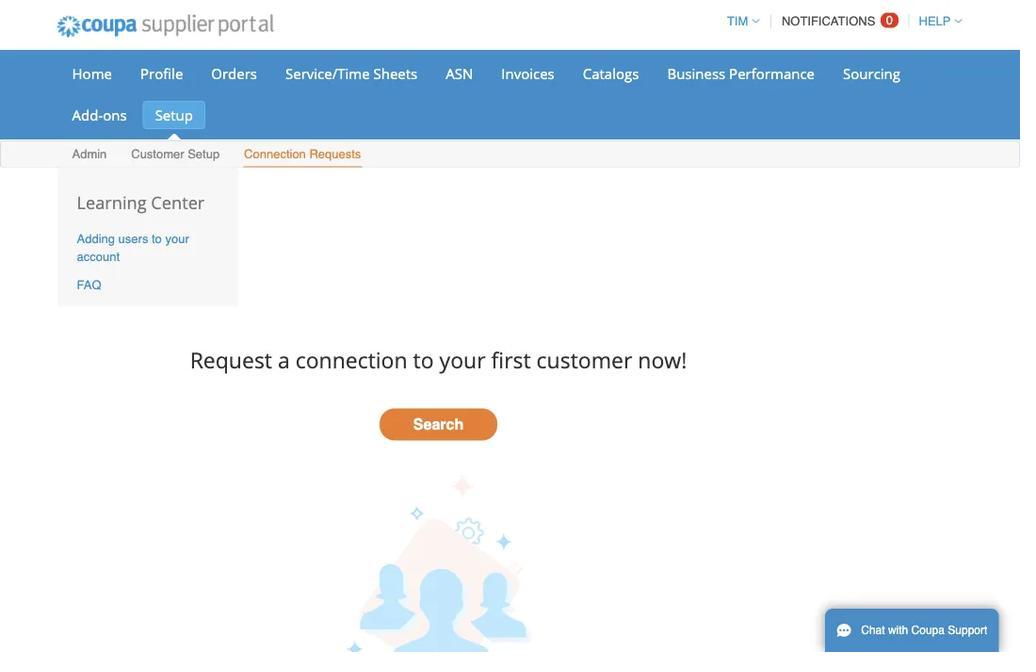 Task type: locate. For each thing, give the bounding box(es) containing it.
navigation
[[719, 3, 963, 40]]

chat with coupa support button
[[826, 609, 999, 652]]

0 horizontal spatial your
[[165, 232, 189, 246]]

your left the 'first'
[[440, 345, 486, 374]]

setup right "customer"
[[188, 147, 220, 161]]

setup up customer setup
[[155, 105, 193, 124]]

ons
[[103, 105, 127, 124]]

add-ons link
[[60, 101, 139, 129]]

0 horizontal spatial to
[[152, 232, 162, 246]]

your inside adding users to your account
[[165, 232, 189, 246]]

account
[[77, 249, 120, 263]]

sourcing
[[844, 64, 901, 83]]

business
[[668, 64, 726, 83]]

adding
[[77, 232, 115, 246]]

your down the center
[[165, 232, 189, 246]]

0 vertical spatial your
[[165, 232, 189, 246]]

orders link
[[199, 59, 270, 88]]

setup
[[155, 105, 193, 124], [188, 147, 220, 161]]

asn link
[[434, 59, 486, 88]]

1 horizontal spatial to
[[413, 345, 434, 374]]

connection requests
[[244, 147, 361, 161]]

search
[[414, 416, 464, 433]]

1 vertical spatial your
[[440, 345, 486, 374]]

your
[[165, 232, 189, 246], [440, 345, 486, 374]]

sheets
[[374, 64, 418, 83]]

to right users
[[152, 232, 162, 246]]

search button
[[380, 409, 498, 441]]

admin link
[[71, 143, 108, 167]]

customer
[[537, 345, 633, 374]]

customer setup
[[131, 147, 220, 161]]

learning center
[[77, 191, 205, 214]]

tim link
[[719, 14, 760, 28]]

learning
[[77, 191, 147, 214]]

coupa supplier portal image
[[44, 3, 287, 50]]

chat with coupa support
[[862, 624, 988, 637]]

add-
[[72, 105, 103, 124]]

customer
[[131, 147, 184, 161]]

request a connection to your first customer now!
[[190, 345, 687, 374]]

a
[[278, 345, 290, 374]]

to up search
[[413, 345, 434, 374]]

service/time sheets link
[[273, 59, 430, 88]]

setup link
[[143, 101, 205, 129]]

to
[[152, 232, 162, 246], [413, 345, 434, 374]]

0 vertical spatial to
[[152, 232, 162, 246]]



Task type: describe. For each thing, give the bounding box(es) containing it.
0
[[887, 13, 894, 27]]

1 vertical spatial to
[[413, 345, 434, 374]]

coupa
[[912, 624, 945, 637]]

connection requests link
[[243, 143, 362, 167]]

service/time
[[286, 64, 370, 83]]

notifications
[[782, 14, 876, 28]]

notifications 0
[[782, 13, 894, 28]]

service/time sheets
[[286, 64, 418, 83]]

admin
[[72, 147, 107, 161]]

1 vertical spatial setup
[[188, 147, 220, 161]]

orders
[[211, 64, 257, 83]]

faq link
[[77, 278, 101, 292]]

with
[[889, 624, 909, 637]]

to inside adding users to your account
[[152, 232, 162, 246]]

adding users to your account
[[77, 232, 189, 263]]

connection
[[296, 345, 408, 374]]

center
[[151, 191, 205, 214]]

asn
[[446, 64, 473, 83]]

help link
[[911, 14, 963, 28]]

profile link
[[128, 59, 195, 88]]

navigation containing notifications 0
[[719, 3, 963, 40]]

performance
[[730, 64, 815, 83]]

home
[[72, 64, 112, 83]]

sourcing link
[[831, 59, 913, 88]]

add-ons
[[72, 105, 127, 124]]

invoices
[[502, 64, 555, 83]]

now!
[[638, 345, 687, 374]]

profile
[[140, 64, 183, 83]]

adding users to your account link
[[77, 232, 189, 263]]

request
[[190, 345, 272, 374]]

help
[[920, 14, 952, 28]]

catalogs
[[583, 64, 639, 83]]

connection
[[244, 147, 306, 161]]

first
[[492, 345, 531, 374]]

0 vertical spatial setup
[[155, 105, 193, 124]]

chat
[[862, 624, 886, 637]]

business performance link
[[655, 59, 828, 88]]

home link
[[60, 59, 124, 88]]

tim
[[728, 14, 749, 28]]

support
[[949, 624, 988, 637]]

catalogs link
[[571, 59, 652, 88]]

customer setup link
[[130, 143, 221, 167]]

1 horizontal spatial your
[[440, 345, 486, 374]]

invoices link
[[489, 59, 567, 88]]

users
[[118, 232, 148, 246]]

faq
[[77, 278, 101, 292]]

requests
[[310, 147, 361, 161]]

business performance
[[668, 64, 815, 83]]



Task type: vqa. For each thing, say whether or not it's contained in the screenshot.
left Contact
no



